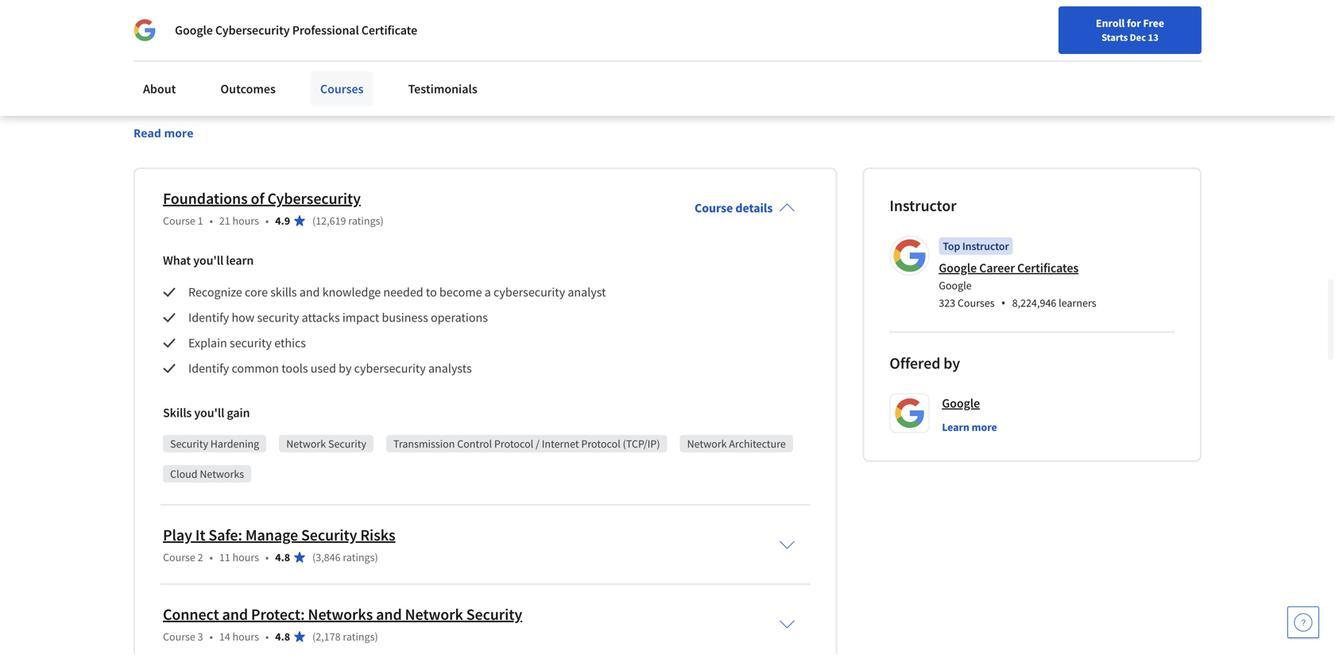 Task type: vqa. For each thing, say whether or not it's contained in the screenshot.
1 'button'
yes



Task type: describe. For each thing, give the bounding box(es) containing it.
hardening
[[210, 437, 259, 452]]

cloud
[[170, 467, 198, 482]]

) for play it safe: manage security risks
[[375, 551, 378, 565]]

0 horizontal spatial 1
[[198, 214, 203, 228]]

1 vertical spatial cybersecurity
[[267, 189, 361, 209]]

offered by
[[890, 354, 960, 374]]

opportunity
[[565, 84, 628, 100]]

tools
[[282, 361, 308, 377]]

1 inside button
[[1135, 13, 1140, 25]]

analyst
[[568, 285, 606, 301]]

identify for identify how security attacks impact business operations
[[188, 310, 229, 326]]

it
[[195, 526, 205, 546]]

( for safe:
[[312, 551, 316, 565]]

2,178
[[316, 630, 341, 645]]

course for foundations of cybersecurity
[[163, 214, 195, 228]]

details
[[735, 200, 773, 216]]

enroll
[[1096, 16, 1125, 30]]

new
[[204, 65, 227, 80]]

/
[[536, 437, 540, 452]]

play it safe: manage security risks
[[163, 526, 395, 546]]

with
[[690, 84, 713, 100]]

dec
[[1130, 31, 1146, 44]]

course details
[[695, 200, 773, 216]]

0 vertical spatial networks
[[200, 467, 244, 482]]

top
[[943, 239, 960, 254]]

0 vertical spatial cybersecurity
[[215, 22, 290, 38]]

have
[[516, 84, 542, 100]]

and down career
[[229, 84, 249, 100]]

free
[[1143, 16, 1164, 30]]

career
[[979, 260, 1015, 276]]

in
[[265, 65, 275, 80]]

testimonials link
[[399, 72, 487, 106]]

no
[[482, 65, 495, 80]]

impact
[[342, 310, 379, 326]]

and up 14
[[222, 605, 248, 625]]

2 horizontal spatial by
[[944, 354, 960, 374]]

instructor inside top instructor google career certificates google 323 courses • 8,224,946 learners
[[962, 239, 1009, 254]]

323
[[939, 296, 955, 311]]

course 3 • 14 hours •
[[163, 630, 269, 645]]

11
[[219, 551, 230, 565]]

knowledge
[[322, 285, 381, 301]]

4.9
[[275, 214, 290, 228]]

you'll for gain
[[194, 405, 224, 421]]

career
[[229, 65, 262, 80]]

( 2,178 ratings )
[[312, 630, 378, 645]]

( for cybersecurity
[[312, 214, 316, 228]]

english button
[[1002, 0, 1097, 52]]

safe:
[[208, 526, 242, 546]]

identify common tools used by cybersecurity analysts
[[188, 361, 472, 377]]

play
[[163, 526, 192, 546]]

12,619
[[316, 214, 346, 228]]

0 horizontal spatial to
[[426, 285, 437, 301]]

about
[[143, 81, 176, 97]]

1 horizontal spatial professional
[[292, 22, 359, 38]]

) for foundations of cybersecurity
[[380, 214, 384, 228]]

risks
[[360, 526, 395, 546]]

more inside prepare for a new career in the high-growth field of cybersecurity, no degree or experience required. get professional training designed and delivered by subject matter experts at google and have the opportunity to connect with top employers. read more
[[164, 126, 194, 141]]

connect and protect: networks and network security
[[163, 605, 522, 625]]

0 horizontal spatial cybersecurity
[[354, 361, 426, 377]]

what
[[163, 253, 191, 269]]

a inside prepare for a new career in the high-growth field of cybersecurity, no degree or experience required. get professional training designed and delivered by subject matter experts at google and have the opportunity to connect with top employers. read more
[[195, 65, 202, 80]]

experts
[[399, 84, 438, 100]]

series
[[453, 16, 508, 43]]

play it safe: manage security risks link
[[163, 526, 395, 546]]

learn
[[942, 421, 970, 435]]

core
[[245, 285, 268, 301]]

course for connect and protect: networks and network security
[[163, 630, 195, 645]]

top
[[716, 84, 734, 100]]

learn more
[[942, 421, 997, 435]]

1 horizontal spatial certificate
[[361, 22, 417, 38]]

starts
[[1102, 31, 1128, 44]]

learners
[[1059, 296, 1096, 311]]

at
[[440, 84, 451, 100]]

course 2 • 11 hours •
[[163, 551, 269, 565]]

needed
[[383, 285, 423, 301]]

google link
[[942, 394, 980, 413]]

connect and protect: networks and network security link
[[163, 605, 522, 625]]

top instructor google career certificates google 323 courses • 8,224,946 learners
[[939, 239, 1096, 312]]

4.8 for networks
[[275, 630, 290, 645]]

testimonials
[[408, 81, 477, 97]]

and down degree
[[493, 84, 514, 100]]

and right skills
[[299, 285, 320, 301]]

course
[[385, 16, 448, 43]]

or
[[537, 65, 548, 80]]

common
[[232, 361, 279, 377]]

required.
[[611, 65, 660, 80]]

skills
[[270, 285, 297, 301]]

offered
[[890, 354, 940, 374]]

control
[[457, 437, 492, 452]]

degree
[[498, 65, 534, 80]]

ratings for cybersecurity
[[348, 214, 380, 228]]

google career certificates link
[[939, 260, 1079, 276]]

2
[[198, 551, 203, 565]]

learn
[[226, 253, 254, 269]]

enroll for free starts dec 13
[[1096, 16, 1164, 44]]

• right 3
[[209, 630, 213, 645]]

help center image
[[1294, 614, 1313, 633]]

1 horizontal spatial by
[[339, 361, 352, 377]]

google up the 323
[[939, 279, 972, 293]]

designed
[[177, 84, 226, 100]]

network for network security
[[286, 437, 326, 452]]

0 horizontal spatial the
[[278, 65, 295, 80]]

professional
[[683, 65, 749, 80]]

hours for protect:
[[232, 630, 259, 645]]

google cybersecurity professional certificate
[[175, 22, 417, 38]]

ratings for safe:
[[343, 551, 375, 565]]

course inside dropdown button
[[695, 200, 733, 216]]



Task type: locate. For each thing, give the bounding box(es) containing it.
• inside top instructor google career certificates google 323 courses • 8,224,946 learners
[[1001, 295, 1006, 312]]

of
[[391, 65, 402, 80], [251, 189, 264, 209]]

network for network architecture
[[687, 437, 727, 452]]

of right field
[[391, 65, 402, 80]]

hours
[[232, 214, 259, 228], [232, 551, 259, 565], [232, 630, 259, 645]]

identify down "explain"
[[188, 361, 229, 377]]

0 vertical spatial for
[[1127, 16, 1141, 30]]

1 vertical spatial instructor
[[962, 239, 1009, 254]]

experience
[[551, 65, 609, 80]]

1 vertical spatial more
[[972, 421, 997, 435]]

of inside prepare for a new career in the high-growth field of cybersecurity, no degree or experience required. get professional training designed and delivered by subject matter experts at google and have the opportunity to connect with top employers. read more
[[391, 65, 402, 80]]

1 vertical spatial networks
[[308, 605, 373, 625]]

course for play it safe: manage security risks
[[163, 551, 195, 565]]

protocol
[[494, 437, 533, 452], [581, 437, 620, 452]]

skills
[[163, 405, 192, 421]]

for up "dec"
[[1127, 16, 1141, 30]]

security up common
[[230, 336, 272, 351]]

1 horizontal spatial a
[[485, 285, 491, 301]]

14
[[219, 630, 230, 645]]

0 horizontal spatial certificate
[[255, 16, 354, 43]]

2 4.8 from the top
[[275, 630, 290, 645]]

1 vertical spatial for
[[178, 65, 193, 80]]

protocol left /
[[494, 437, 533, 452]]

) down connect and protect: networks and network security in the left bottom of the page
[[375, 630, 378, 645]]

to
[[631, 84, 642, 100], [426, 285, 437, 301]]

security
[[170, 437, 208, 452], [328, 437, 366, 452], [301, 526, 357, 546], [466, 605, 522, 625]]

0 vertical spatial of
[[391, 65, 402, 80]]

gain
[[227, 405, 250, 421]]

1 vertical spatial 4.8
[[275, 630, 290, 645]]

courses
[[320, 81, 364, 97], [958, 296, 995, 311]]

the right in
[[278, 65, 295, 80]]

protocol right the internet
[[581, 437, 620, 452]]

professional up new
[[134, 16, 251, 43]]

google up learn
[[942, 396, 980, 412]]

4.8
[[275, 551, 290, 565], [275, 630, 290, 645]]

ratings for protect:
[[343, 630, 375, 645]]

0 vertical spatial security
[[257, 310, 299, 326]]

( right the 4.9
[[312, 214, 316, 228]]

connect
[[644, 84, 687, 100]]

for for prepare
[[178, 65, 193, 80]]

analysts
[[428, 361, 472, 377]]

attacks
[[302, 310, 340, 326]]

explain security ethics
[[188, 336, 306, 351]]

None search field
[[227, 10, 608, 42]]

0 vertical spatial 4.8
[[275, 551, 290, 565]]

2 ( from the top
[[312, 551, 316, 565]]

more inside button
[[972, 421, 997, 435]]

identify for identify common tools used by cybersecurity analysts
[[188, 361, 229, 377]]

and up the ( 2,178 ratings ) on the bottom of the page
[[376, 605, 402, 625]]

business
[[382, 310, 428, 326]]

3,846
[[316, 551, 341, 565]]

• left 8,224,946
[[1001, 295, 1006, 312]]

google career certificates image
[[892, 239, 927, 274]]

employers.
[[134, 103, 193, 119]]

a right become
[[485, 285, 491, 301]]

1 horizontal spatial cybersecurity
[[494, 285, 565, 301]]

1 horizontal spatial to
[[631, 84, 642, 100]]

0 horizontal spatial networks
[[200, 467, 244, 482]]

0 vertical spatial the
[[278, 65, 295, 80]]

the down or
[[544, 84, 562, 100]]

transmission control protocol / internet protocol (tcp/ip)
[[393, 437, 660, 452]]

• right 2
[[209, 551, 213, 565]]

1 vertical spatial to
[[426, 285, 437, 301]]

3 ( from the top
[[312, 630, 316, 645]]

2 protocol from the left
[[581, 437, 620, 452]]

2 vertical spatial )
[[375, 630, 378, 645]]

how
[[232, 310, 255, 326]]

cybersecurity up career
[[215, 22, 290, 38]]

0 horizontal spatial a
[[195, 65, 202, 80]]

• down protect:
[[265, 630, 269, 645]]

security
[[257, 310, 299, 326], [230, 336, 272, 351]]

1 horizontal spatial networks
[[308, 605, 373, 625]]

you'll for learn
[[193, 253, 223, 269]]

1 vertical spatial cybersecurity
[[354, 361, 426, 377]]

1 horizontal spatial for
[[1127, 16, 1141, 30]]

a left new
[[195, 65, 202, 80]]

1 vertical spatial a
[[485, 285, 491, 301]]

1 horizontal spatial courses
[[958, 296, 995, 311]]

course left 3
[[163, 630, 195, 645]]

certificates
[[1017, 260, 1079, 276]]

1 left free
[[1135, 13, 1140, 25]]

0 vertical spatial a
[[195, 65, 202, 80]]

3 hours from the top
[[232, 630, 259, 645]]

0 horizontal spatial of
[[251, 189, 264, 209]]

• left 21
[[209, 214, 213, 228]]

0 vertical spatial 1
[[1135, 13, 1140, 25]]

certificate up field
[[361, 22, 417, 38]]

you'll left "learn"
[[193, 253, 223, 269]]

google inside prepare for a new career in the high-growth field of cybersecurity, no degree or experience required. get professional training designed and delivered by subject matter experts at google and have the opportunity to connect with top employers. read more
[[453, 84, 491, 100]]

0 horizontal spatial protocol
[[494, 437, 533, 452]]

• left the 4.9
[[265, 214, 269, 228]]

more right learn
[[972, 421, 997, 435]]

ethics
[[274, 336, 306, 351]]

course left 2
[[163, 551, 195, 565]]

ratings
[[348, 214, 380, 228], [343, 551, 375, 565], [343, 630, 375, 645]]

1 vertical spatial of
[[251, 189, 264, 209]]

( down play it safe: manage security risks link
[[312, 551, 316, 565]]

0 horizontal spatial instructor
[[890, 196, 956, 216]]

1 vertical spatial hours
[[232, 551, 259, 565]]

1
[[1135, 13, 1140, 25], [198, 214, 203, 228]]

1 vertical spatial (
[[312, 551, 316, 565]]

1 button
[[1108, 10, 1152, 48]]

for inside prepare for a new career in the high-growth field of cybersecurity, no degree or experience required. get professional training designed and delivered by subject matter experts at google and have the opportunity to connect with top employers. read more
[[178, 65, 193, 80]]

0 vertical spatial more
[[164, 126, 194, 141]]

of up course 1 • 21 hours •
[[251, 189, 264, 209]]

courses link
[[311, 72, 373, 106]]

hours right 14
[[232, 630, 259, 645]]

1 protocol from the left
[[494, 437, 533, 452]]

1 identify from the top
[[188, 310, 229, 326]]

0 vertical spatial (
[[312, 214, 316, 228]]

1 horizontal spatial of
[[391, 65, 402, 80]]

0 vertical spatial instructor
[[890, 196, 956, 216]]

course details button
[[682, 178, 808, 239]]

1 horizontal spatial more
[[972, 421, 997, 435]]

prepare for a new career in the high-growth field of cybersecurity, no degree or experience required. get professional training designed and delivered by subject matter experts at google and have the opportunity to connect with top employers. read more
[[134, 65, 751, 141]]

what you'll learn
[[163, 253, 254, 269]]

0 horizontal spatial professional
[[134, 16, 251, 43]]

by inside prepare for a new career in the high-growth field of cybersecurity, no degree or experience required. get professional training designed and delivered by subject matter experts at google and have the opportunity to connect with top employers. read more
[[304, 84, 317, 100]]

1 horizontal spatial protocol
[[581, 437, 620, 452]]

course down foundations
[[163, 214, 195, 228]]

1 hours from the top
[[232, 214, 259, 228]]

21
[[219, 214, 230, 228]]

explain
[[188, 336, 227, 351]]

4.8 down protect:
[[275, 630, 290, 645]]

4.8 down play it safe: manage security risks link
[[275, 551, 290, 565]]

hours right 21
[[232, 214, 259, 228]]

english
[[1030, 18, 1069, 34]]

2 hours from the top
[[232, 551, 259, 565]]

high-
[[298, 65, 325, 80]]

hours right 11
[[232, 551, 259, 565]]

courses down growth
[[320, 81, 364, 97]]

1 ( from the top
[[312, 214, 316, 228]]

for up designed
[[178, 65, 193, 80]]

course 1 • 21 hours •
[[163, 214, 269, 228]]

) right 12,619
[[380, 214, 384, 228]]

by down the high-
[[304, 84, 317, 100]]

professional certificate - 8 course series
[[134, 16, 508, 43]]

google image
[[134, 19, 156, 41]]

1 vertical spatial courses
[[958, 296, 995, 311]]

ratings down connect and protect: networks and network security in the left bottom of the page
[[343, 630, 375, 645]]

by right offered
[[944, 354, 960, 374]]

1 vertical spatial security
[[230, 336, 272, 351]]

network architecture
[[687, 437, 786, 452]]

field
[[365, 65, 389, 80]]

show notifications image
[[1121, 20, 1140, 39]]

1 vertical spatial you'll
[[194, 405, 224, 421]]

course left 'details'
[[695, 200, 733, 216]]

identify up "explain"
[[188, 310, 229, 326]]

for inside enroll for free starts dec 13
[[1127, 16, 1141, 30]]

1 vertical spatial 1
[[198, 214, 203, 228]]

hours for cybersecurity
[[232, 214, 259, 228]]

google down the no
[[453, 84, 491, 100]]

0 horizontal spatial courses
[[320, 81, 364, 97]]

0 vertical spatial to
[[631, 84, 642, 100]]

to down required.
[[631, 84, 642, 100]]

cybersecurity
[[494, 285, 565, 301], [354, 361, 426, 377]]

-
[[358, 16, 365, 43]]

0 vertical spatial hours
[[232, 214, 259, 228]]

0 horizontal spatial more
[[164, 126, 194, 141]]

( down connect and protect: networks and network security in the left bottom of the page
[[312, 630, 316, 645]]

google up new
[[175, 22, 213, 38]]

manage
[[245, 526, 298, 546]]

2 vertical spatial (
[[312, 630, 316, 645]]

the
[[278, 65, 295, 80], [544, 84, 562, 100]]

0 vertical spatial )
[[380, 214, 384, 228]]

learn more button
[[942, 420, 997, 436]]

1 vertical spatial ratings
[[343, 551, 375, 565]]

0 horizontal spatial network
[[286, 437, 326, 452]]

8
[[370, 16, 381, 43]]

course
[[695, 200, 733, 216], [163, 214, 195, 228], [163, 551, 195, 565], [163, 630, 195, 645]]

you'll left gain at the bottom left of page
[[194, 405, 224, 421]]

0 horizontal spatial by
[[304, 84, 317, 100]]

security hardening
[[170, 437, 259, 452]]

0 vertical spatial ratings
[[348, 214, 380, 228]]

transmission
[[393, 437, 455, 452]]

skills you'll gain
[[163, 405, 250, 421]]

3
[[198, 630, 203, 645]]

certificate up the high-
[[255, 16, 354, 43]]

0 vertical spatial cybersecurity
[[494, 285, 565, 301]]

cybersecurity
[[215, 22, 290, 38], [267, 189, 361, 209]]

)
[[380, 214, 384, 228], [375, 551, 378, 565], [375, 630, 378, 645]]

2 vertical spatial ratings
[[343, 630, 375, 645]]

instructor up top
[[890, 196, 956, 216]]

1 horizontal spatial 1
[[1135, 13, 1140, 25]]

courses right the 323
[[958, 296, 995, 311]]

subject
[[319, 84, 358, 100]]

more
[[164, 126, 194, 141], [972, 421, 997, 435]]

networks up the ( 2,178 ratings ) on the bottom of the page
[[308, 605, 373, 625]]

security down skills
[[257, 310, 299, 326]]

• down manage
[[265, 551, 269, 565]]

more down employers.
[[164, 126, 194, 141]]

cybersecurity left the analyst
[[494, 285, 565, 301]]

protect:
[[251, 605, 305, 625]]

foundations of cybersecurity
[[163, 189, 361, 209]]

and
[[229, 84, 249, 100], [493, 84, 514, 100], [299, 285, 320, 301], [222, 605, 248, 625], [376, 605, 402, 625]]

0 vertical spatial identify
[[188, 310, 229, 326]]

1 vertical spatial the
[[544, 84, 562, 100]]

read
[[134, 126, 161, 141]]

ratings down risks
[[343, 551, 375, 565]]

read more button
[[134, 125, 194, 142]]

professional up the high-
[[292, 22, 359, 38]]

1 horizontal spatial the
[[544, 84, 562, 100]]

training
[[134, 84, 175, 100]]

prepare
[[134, 65, 175, 80]]

to inside prepare for a new career in the high-growth field of cybersecurity, no degree or experience required. get professional training designed and delivered by subject matter experts at google and have the opportunity to connect with top employers. read more
[[631, 84, 642, 100]]

0 vertical spatial you'll
[[193, 253, 223, 269]]

1 horizontal spatial network
[[405, 605, 463, 625]]

1 down foundations
[[198, 214, 203, 228]]

for for enroll
[[1127, 16, 1141, 30]]

) for connect and protect: networks and network security
[[375, 630, 378, 645]]

1 vertical spatial identify
[[188, 361, 229, 377]]

cloud networks
[[170, 467, 244, 482]]

1 horizontal spatial instructor
[[962, 239, 1009, 254]]

recognize
[[188, 285, 242, 301]]

a
[[195, 65, 202, 80], [485, 285, 491, 301]]

1 vertical spatial )
[[375, 551, 378, 565]]

delivered
[[251, 84, 301, 100]]

) down risks
[[375, 551, 378, 565]]

growth
[[325, 65, 363, 80]]

13
[[1148, 31, 1159, 44]]

cybersecurity up 12,619
[[267, 189, 361, 209]]

google
[[175, 22, 213, 38], [453, 84, 491, 100], [939, 260, 977, 276], [939, 279, 972, 293], [942, 396, 980, 412]]

( for protect:
[[312, 630, 316, 645]]

by right the used
[[339, 361, 352, 377]]

2 horizontal spatial network
[[687, 437, 727, 452]]

0 horizontal spatial for
[[178, 65, 193, 80]]

2 vertical spatial hours
[[232, 630, 259, 645]]

to right needed
[[426, 285, 437, 301]]

instructor up career
[[962, 239, 1009, 254]]

0 vertical spatial courses
[[320, 81, 364, 97]]

4.8 for manage
[[275, 551, 290, 565]]

2 identify from the top
[[188, 361, 229, 377]]

cybersecurity down "business"
[[354, 361, 426, 377]]

outcomes link
[[211, 72, 285, 106]]

used
[[311, 361, 336, 377]]

networks down the security hardening
[[200, 467, 244, 482]]

courses inside top instructor google career certificates google 323 courses • 8,224,946 learners
[[958, 296, 995, 311]]

ratings right 12,619
[[348, 214, 380, 228]]

1 4.8 from the top
[[275, 551, 290, 565]]

get
[[662, 65, 681, 80]]

hours for safe:
[[232, 551, 259, 565]]

certificate
[[255, 16, 354, 43], [361, 22, 417, 38]]

foundations
[[163, 189, 248, 209]]

google down top
[[939, 260, 977, 276]]



